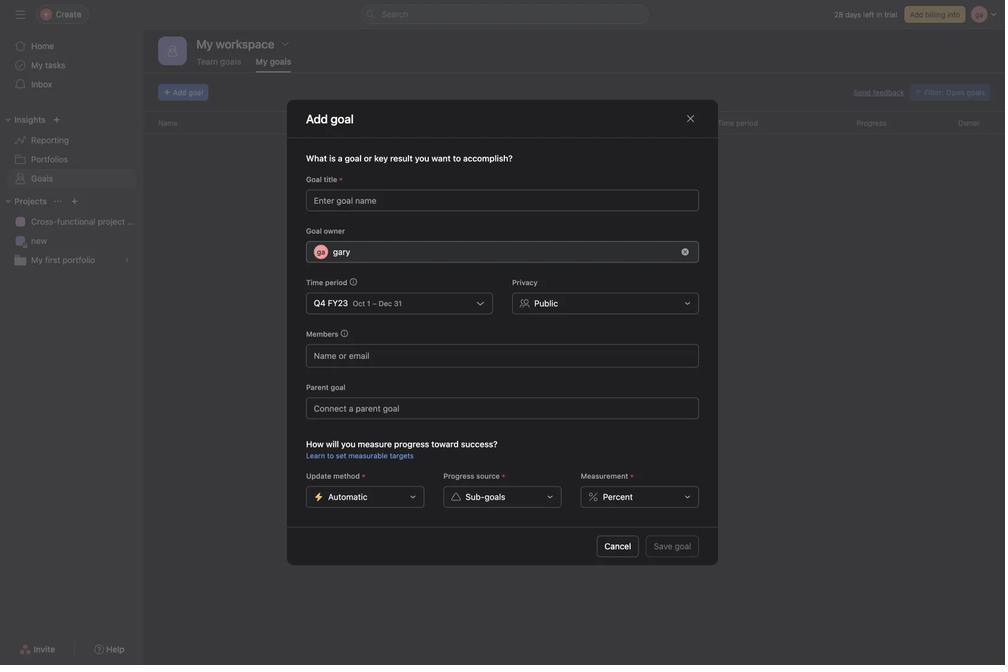 Task type: vqa. For each thing, say whether or not it's contained in the screenshot.
Progress Progress
yes



Task type: locate. For each thing, give the bounding box(es) containing it.
targets
[[390, 452, 414, 460]]

search list box
[[361, 5, 649, 24]]

a
[[338, 153, 343, 163], [495, 308, 500, 320]]

0 horizontal spatial goals
[[220, 57, 242, 67]]

required image up sub-goals dropdown button
[[500, 473, 507, 480]]

cross-functional project plan
[[31, 217, 144, 227]]

team goals link
[[197, 57, 242, 73]]

clear filters button
[[545, 340, 605, 362]]

in
[[877, 10, 883, 19]]

goal right is
[[345, 153, 362, 163]]

what is a goal or key result you want to accomplish?
[[306, 153, 513, 163]]

goal for save goal
[[675, 542, 692, 551]]

0 horizontal spatial to
[[327, 452, 334, 460]]

add for add a goal or clear your filters to see all goals.
[[475, 308, 492, 320]]

to for set
[[327, 452, 334, 460]]

0 vertical spatial add
[[910, 10, 924, 19]]

add left "billing"
[[910, 10, 924, 19]]

send feedback link
[[854, 87, 905, 98]]

–
[[373, 299, 377, 308]]

my down "my workspace"
[[256, 57, 268, 67]]

2 vertical spatial add
[[475, 308, 492, 320]]

time period up q4
[[306, 278, 348, 287]]

goal left title at the left of the page
[[306, 175, 322, 184]]

time period right close this dialog icon
[[718, 119, 758, 127]]

you don't own any open goals
[[480, 279, 669, 296]]

0 vertical spatial goal
[[306, 175, 322, 184]]

0 horizontal spatial you
[[341, 439, 356, 449]]

0 vertical spatial progress
[[857, 119, 887, 127]]

goal for parent goal
[[331, 383, 346, 392]]

0 horizontal spatial add
[[173, 88, 187, 97]]

public
[[535, 299, 558, 308]]

parent goal
[[306, 383, 346, 392]]

0 vertical spatial time
[[718, 119, 735, 127]]

search
[[382, 9, 409, 19]]

percent button
[[581, 486, 700, 508]]

filters inside button
[[575, 346, 597, 356]]

cross-functional project plan link
[[7, 212, 144, 231]]

global element
[[0, 29, 144, 101]]

1 horizontal spatial progress
[[857, 119, 887, 127]]

clear filters
[[553, 346, 597, 356]]

goals inside dropdown button
[[485, 492, 506, 502]]

1 vertical spatial add
[[173, 88, 187, 97]]

what
[[306, 153, 327, 163]]

send
[[854, 88, 872, 97]]

source
[[477, 472, 500, 480]]

required image
[[337, 176, 345, 183], [629, 473, 636, 480]]

clear
[[553, 346, 573, 356]]

my first portfolio
[[31, 255, 95, 265]]

2 horizontal spatial add
[[910, 10, 924, 19]]

insights element
[[0, 109, 144, 191]]

a down you
[[495, 308, 500, 320]]

0 horizontal spatial period
[[325, 278, 348, 287]]

to left see
[[607, 308, 616, 320]]

my tasks
[[31, 60, 66, 70]]

2 goal from the top
[[306, 227, 322, 235]]

0 vertical spatial to
[[607, 308, 616, 320]]

my left first
[[31, 255, 43, 265]]

a right is
[[338, 153, 343, 163]]

1 horizontal spatial or
[[524, 308, 532, 320]]

privacy
[[512, 278, 538, 287]]

goal for goal owner
[[306, 227, 322, 235]]

you left want
[[415, 153, 430, 163]]

your
[[559, 308, 578, 320]]

required image
[[360, 473, 367, 480], [500, 473, 507, 480]]

1 horizontal spatial period
[[737, 119, 758, 127]]

0 horizontal spatial time period
[[306, 278, 348, 287]]

will
[[326, 439, 339, 449]]

or left "clear"
[[524, 308, 532, 320]]

0 horizontal spatial progress
[[444, 472, 475, 480]]

1 required image from the left
[[360, 473, 367, 480]]

1 vertical spatial progress
[[444, 472, 475, 480]]

2 required image from the left
[[500, 473, 507, 480]]

Enter goal name text field
[[306, 190, 700, 211]]

name
[[158, 119, 178, 127]]

add up name
[[173, 88, 187, 97]]

insights button
[[0, 113, 46, 127]]

my first portfolio link
[[7, 251, 137, 270]]

0 vertical spatial required image
[[337, 176, 345, 183]]

you up set
[[341, 439, 356, 449]]

1 vertical spatial filters
[[575, 346, 597, 356]]

project
[[98, 217, 125, 227]]

goal right the parent
[[331, 383, 346, 392]]

q4
[[314, 298, 326, 308]]

you
[[415, 153, 430, 163], [341, 439, 356, 449]]

see
[[619, 308, 634, 320]]

1 goal from the top
[[306, 175, 322, 184]]

time up q4
[[306, 278, 323, 287]]

filters
[[580, 308, 605, 320], [575, 346, 597, 356]]

own
[[543, 279, 570, 296]]

1 vertical spatial required image
[[629, 473, 636, 480]]

1 vertical spatial time
[[306, 278, 323, 287]]

goal right 'save'
[[675, 542, 692, 551]]

measurement
[[581, 472, 629, 480]]

tasks
[[45, 60, 66, 70]]

feedback
[[874, 88, 905, 97]]

remove image
[[682, 248, 689, 256]]

progress down send feedback link
[[857, 119, 887, 127]]

1 horizontal spatial time period
[[718, 119, 758, 127]]

required image for goal title
[[337, 176, 345, 183]]

add inside 'add goal' button
[[173, 88, 187, 97]]

goal left owner
[[306, 227, 322, 235]]

period right close this dialog icon
[[737, 119, 758, 127]]

required image for sub-goals
[[500, 473, 507, 480]]

my left the tasks in the left top of the page
[[31, 60, 43, 70]]

my inside projects element
[[31, 255, 43, 265]]

save goal
[[654, 542, 692, 551]]

goals link
[[7, 169, 137, 188]]

filters right clear
[[575, 346, 597, 356]]

1 vertical spatial time period
[[306, 278, 348, 287]]

period up fy23
[[325, 278, 348, 287]]

cancel
[[605, 542, 632, 551]]

goals
[[220, 57, 242, 67], [270, 57, 291, 67], [485, 492, 506, 502]]

save goal button
[[647, 536, 700, 557]]

0 horizontal spatial or
[[364, 153, 372, 163]]

to left set
[[327, 452, 334, 460]]

0 vertical spatial filters
[[580, 308, 605, 320]]

add inside "add billing info" button
[[910, 10, 924, 19]]

0 vertical spatial period
[[737, 119, 758, 127]]

portfolio
[[63, 255, 95, 265]]

goal
[[189, 88, 203, 97], [345, 153, 362, 163], [503, 308, 521, 320], [331, 383, 346, 392], [675, 542, 692, 551]]

1 horizontal spatial goals
[[270, 57, 291, 67]]

2 horizontal spatial goals
[[485, 492, 506, 502]]

add down you
[[475, 308, 492, 320]]

my for my first portfolio
[[31, 255, 43, 265]]

owner
[[324, 227, 345, 235]]

to inside how will you measure progress toward success? learn to set measurable targets
[[327, 452, 334, 460]]

billing
[[926, 10, 946, 19]]

progress
[[857, 119, 887, 127], [444, 472, 475, 480]]

required image for measurement
[[629, 473, 636, 480]]

inbox link
[[7, 75, 137, 94]]

filters right your
[[580, 308, 605, 320]]

required image for automatic
[[360, 473, 367, 480]]

goal
[[306, 175, 322, 184], [306, 227, 322, 235]]

invite button
[[11, 639, 63, 661]]

or left key
[[364, 153, 372, 163]]

0 horizontal spatial time
[[306, 278, 323, 287]]

0 vertical spatial you
[[415, 153, 430, 163]]

don't
[[507, 279, 540, 296]]

1 vertical spatial to
[[327, 452, 334, 460]]

1 horizontal spatial a
[[495, 308, 500, 320]]

0 horizontal spatial required image
[[360, 473, 367, 480]]

to
[[607, 308, 616, 320], [327, 452, 334, 460]]

my inside "link"
[[31, 60, 43, 70]]

progress up sub-
[[444, 472, 475, 480]]

search button
[[361, 5, 649, 24]]

0 horizontal spatial required image
[[337, 176, 345, 183]]

goal for goal title
[[306, 175, 322, 184]]

1 vertical spatial you
[[341, 439, 356, 449]]

1 horizontal spatial required image
[[629, 473, 636, 480]]

time right close this dialog icon
[[718, 119, 735, 127]]

home
[[31, 41, 54, 51]]

1 horizontal spatial add
[[475, 308, 492, 320]]

my goals link
[[256, 57, 291, 73]]

1 horizontal spatial you
[[415, 153, 430, 163]]

1 vertical spatial goal
[[306, 227, 322, 235]]

time period
[[718, 119, 758, 127], [306, 278, 348, 287]]

add
[[910, 10, 924, 19], [173, 88, 187, 97], [475, 308, 492, 320]]

0 horizontal spatial a
[[338, 153, 343, 163]]

toward success?
[[432, 439, 498, 449]]

hide sidebar image
[[16, 10, 25, 19]]

learn to set measurable targets link
[[306, 452, 414, 460]]

1 horizontal spatial required image
[[500, 473, 507, 480]]

required image down learn to set measurable targets 'link'
[[360, 473, 367, 480]]

update method
[[306, 472, 360, 480]]

1 horizontal spatial to
[[607, 308, 616, 320]]

goal down team
[[189, 88, 203, 97]]



Task type: describe. For each thing, give the bounding box(es) containing it.
1 vertical spatial period
[[325, 278, 348, 287]]

add billing info button
[[905, 6, 966, 23]]

gary
[[333, 247, 350, 257]]

new link
[[7, 231, 137, 251]]

31
[[394, 299, 402, 308]]

days
[[846, 10, 862, 19]]

to for see
[[607, 308, 616, 320]]

Name or email text field
[[314, 349, 379, 363]]

want
[[432, 153, 451, 163]]

inbox
[[31, 79, 52, 89]]

any
[[573, 279, 597, 296]]

goals.
[[649, 308, 675, 320]]

first
[[45, 255, 60, 265]]

send feedback
[[854, 88, 905, 97]]

goals for team goals
[[220, 57, 242, 67]]

clear
[[535, 308, 556, 320]]

set
[[336, 452, 347, 460]]

new
[[31, 236, 47, 246]]

1
[[367, 299, 371, 308]]

key
[[375, 153, 388, 163]]

all
[[637, 308, 646, 320]]

close this dialog image
[[686, 114, 696, 123]]

how will you measure progress toward success? learn to set measurable targets
[[306, 439, 498, 460]]

add billing info
[[910, 10, 961, 19]]

q4 fy23 oct 1 – dec 31
[[314, 298, 402, 308]]

add goal
[[306, 111, 354, 126]]

to accomplish?
[[453, 153, 513, 163]]

cancel button
[[597, 536, 639, 557]]

parent
[[306, 383, 329, 392]]

cross-
[[31, 217, 57, 227]]

28 days left in trial
[[835, 10, 898, 19]]

save
[[654, 542, 673, 551]]

Connect a parent goal text field
[[306, 398, 700, 419]]

percent
[[603, 492, 633, 502]]

automatic button
[[306, 486, 425, 508]]

dec
[[379, 299, 392, 308]]

projects
[[14, 196, 47, 206]]

ga
[[317, 248, 325, 256]]

goal title
[[306, 175, 337, 184]]

28
[[835, 10, 844, 19]]

goals for sub-goals
[[485, 492, 506, 502]]

how
[[306, 439, 324, 449]]

you
[[480, 279, 504, 296]]

progress
[[394, 439, 430, 449]]

home link
[[7, 37, 137, 56]]

sub-
[[466, 492, 485, 502]]

update
[[306, 472, 332, 480]]

my for my tasks
[[31, 60, 43, 70]]

1 vertical spatial a
[[495, 308, 500, 320]]

method
[[334, 472, 360, 480]]

learn
[[306, 452, 325, 460]]

progress for progress source
[[444, 472, 475, 480]]

add for add billing info
[[910, 10, 924, 19]]

automatic
[[328, 492, 368, 502]]

goal owner
[[306, 227, 345, 235]]

goal for add goal
[[189, 88, 203, 97]]

members
[[306, 330, 339, 338]]

team
[[197, 57, 218, 67]]

portfolios
[[31, 154, 68, 164]]

public button
[[512, 293, 700, 314]]

fy23
[[328, 298, 348, 308]]

add for add goal
[[173, 88, 187, 97]]

info
[[948, 10, 961, 19]]

team goals
[[197, 57, 242, 67]]

add goal
[[173, 88, 203, 97]]

goals for my goals
[[270, 57, 291, 67]]

add a goal or clear your filters to see all goals.
[[475, 308, 675, 320]]

reporting link
[[7, 131, 137, 150]]

progress for progress
[[857, 119, 887, 127]]

is
[[329, 153, 336, 163]]

title
[[324, 175, 337, 184]]

portfolios link
[[7, 150, 137, 169]]

goal down don't in the right of the page
[[503, 308, 521, 320]]

my for my goals
[[256, 57, 268, 67]]

0 vertical spatial a
[[338, 153, 343, 163]]

projects button
[[0, 194, 47, 209]]

measure
[[358, 439, 392, 449]]

plan
[[127, 217, 144, 227]]

owner
[[959, 119, 981, 127]]

result
[[390, 153, 413, 163]]

functional
[[57, 217, 96, 227]]

1 horizontal spatial time
[[718, 119, 735, 127]]

projects element
[[0, 191, 144, 272]]

sub-goals
[[466, 492, 506, 502]]

my tasks link
[[7, 56, 137, 75]]

0 vertical spatial or
[[364, 153, 372, 163]]

1 vertical spatial or
[[524, 308, 532, 320]]

trial
[[885, 10, 898, 19]]

reporting
[[31, 135, 69, 145]]

0 vertical spatial time period
[[718, 119, 758, 127]]

insights
[[14, 115, 46, 125]]

sub-goals button
[[444, 486, 562, 508]]

invite
[[34, 645, 55, 655]]

you inside how will you measure progress toward success? learn to set measurable targets
[[341, 439, 356, 449]]



